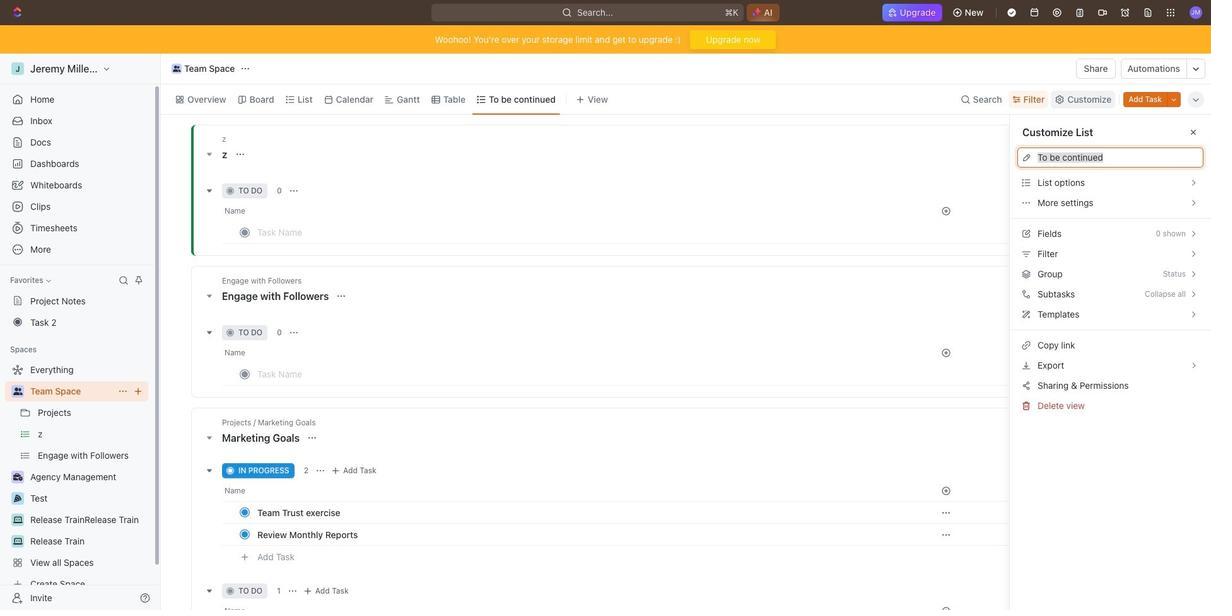 Task type: locate. For each thing, give the bounding box(es) containing it.
tree inside "sidebar" navigation
[[5, 360, 148, 595]]

tree
[[5, 360, 148, 595]]

1 vertical spatial laptop code image
[[13, 538, 22, 546]]

2 task name text field from the top
[[257, 364, 626, 384]]

1 vertical spatial task name text field
[[257, 364, 626, 384]]

jeremy miller's workspace, , element
[[11, 62, 24, 75]]

None text field
[[1038, 153, 1198, 163]]

Task Name text field
[[257, 222, 626, 242], [257, 364, 626, 384]]

0 vertical spatial laptop code image
[[13, 517, 22, 524]]

sidebar navigation
[[0, 54, 163, 611]]

0 vertical spatial task name text field
[[257, 222, 626, 242]]

1 laptop code image from the top
[[13, 517, 22, 524]]

laptop code image
[[13, 517, 22, 524], [13, 538, 22, 546]]



Task type: describe. For each thing, give the bounding box(es) containing it.
user group image
[[13, 388, 22, 395]]

user group image
[[173, 66, 181, 72]]

2 laptop code image from the top
[[13, 538, 22, 546]]

business time image
[[13, 474, 22, 481]]

1 task name text field from the top
[[257, 222, 626, 242]]

pizza slice image
[[14, 495, 21, 503]]



Task type: vqa. For each thing, say whether or not it's contained in the screenshot.
Sidebar navigation
yes



